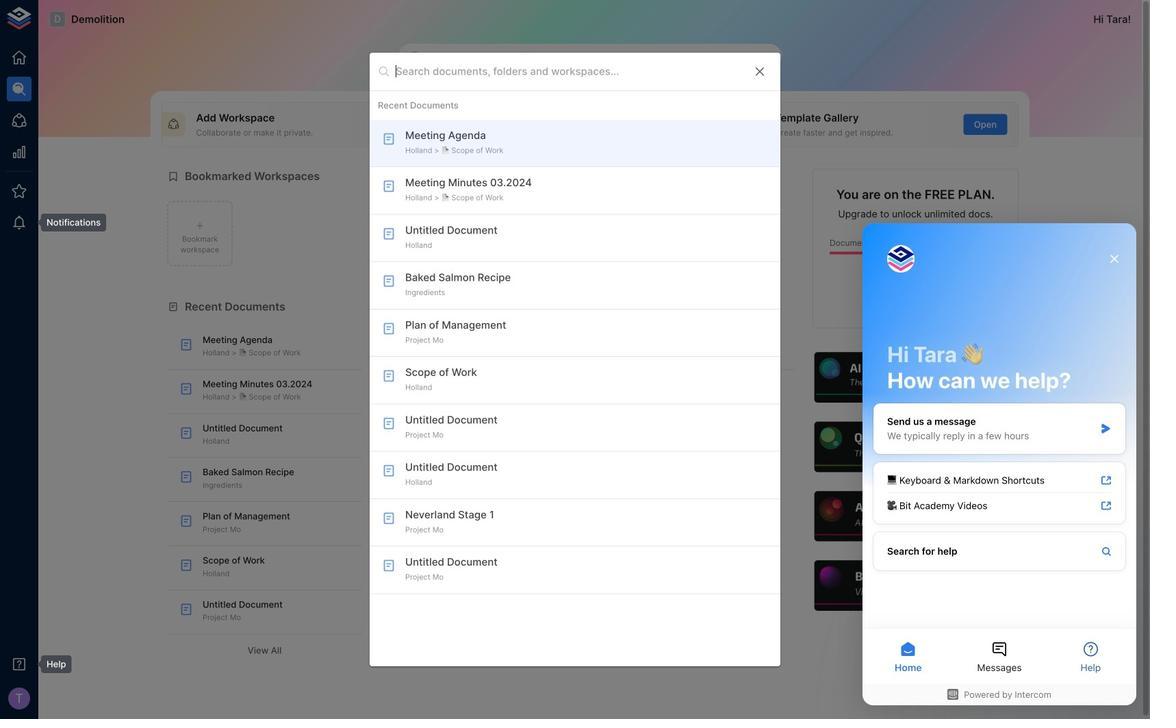 Task type: locate. For each thing, give the bounding box(es) containing it.
1 vertical spatial tooltip
[[32, 655, 72, 673]]

3 help image from the top
[[813, 489, 1019, 544]]

tooltip
[[32, 214, 106, 232], [32, 655, 72, 673]]

1 horizontal spatial dialog
[[863, 223, 1137, 705]]

help image
[[813, 350, 1019, 405], [813, 420, 1019, 474], [813, 489, 1019, 544], [813, 559, 1019, 613]]

2 help image from the top
[[813, 420, 1019, 474]]

dialog
[[370, 53, 781, 666], [863, 223, 1137, 705]]

0 vertical spatial tooltip
[[32, 214, 106, 232]]



Task type: describe. For each thing, give the bounding box(es) containing it.
0 horizontal spatial dialog
[[370, 53, 781, 666]]

2 tooltip from the top
[[32, 655, 72, 673]]

Search documents, folders and workspaces... text field
[[396, 61, 742, 82]]

4 help image from the top
[[813, 559, 1019, 613]]

1 help image from the top
[[813, 350, 1019, 405]]

1 tooltip from the top
[[32, 214, 106, 232]]



Task type: vqa. For each thing, say whether or not it's contained in the screenshot.
the middle the "your"
no



